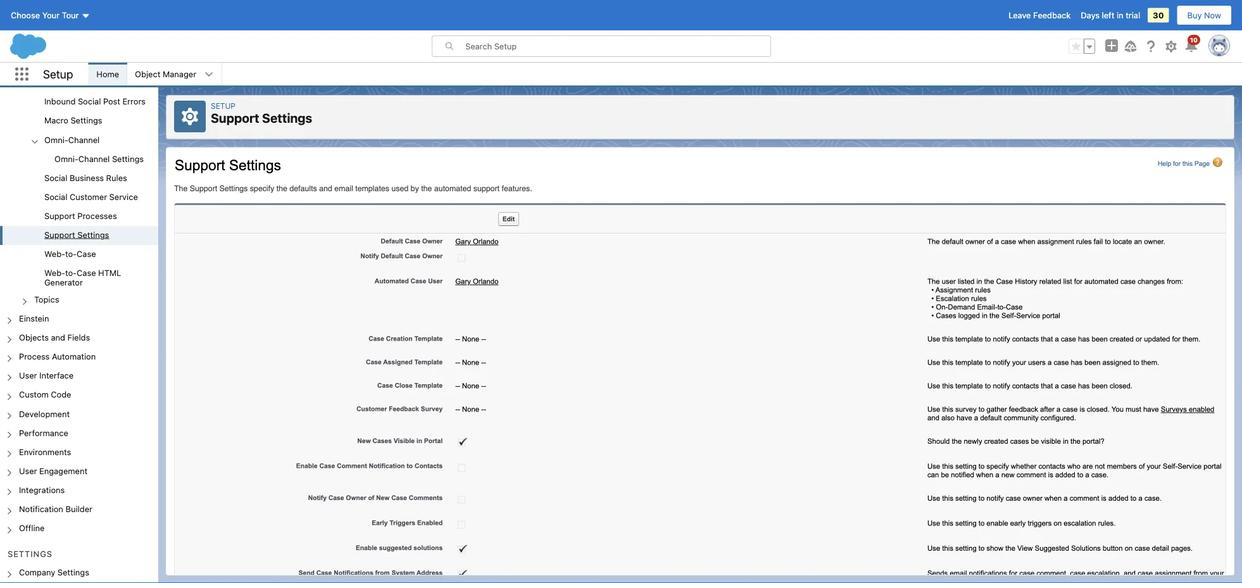 Task type: describe. For each thing, give the bounding box(es) containing it.
omni-channel tree item
[[0, 131, 158, 169]]

social business rules link
[[44, 173, 127, 184]]

web-to-case link
[[44, 249, 96, 260]]

einstein
[[19, 314, 49, 323]]

settings inside 'link'
[[71, 116, 102, 125]]

web-to-case html generator link
[[44, 268, 158, 287]]

to- for web-to-case html generator
[[65, 268, 77, 278]]

days left in trial
[[1081, 10, 1140, 20]]

performance link
[[19, 428, 68, 439]]

30
[[1153, 10, 1164, 20]]

1 vertical spatial service
[[109, 192, 138, 201]]

custom code link
[[19, 390, 71, 401]]

user engagement
[[19, 466, 87, 476]]

web-to-case
[[44, 249, 96, 258]]

customer
[[70, 192, 107, 201]]

user interface link
[[19, 371, 74, 382]]

support settings link
[[44, 230, 109, 241]]

development link
[[19, 409, 70, 420]]

topics
[[34, 295, 59, 304]]

integrations link
[[19, 485, 65, 497]]

object manager
[[135, 69, 196, 79]]

process automation link
[[19, 352, 96, 363]]

home link
[[89, 63, 127, 85]]

social customer service link
[[44, 192, 138, 203]]

leave
[[1009, 10, 1031, 20]]

leave feedback
[[1009, 10, 1071, 20]]

10
[[1190, 36, 1198, 43]]

user interface
[[19, 371, 74, 380]]

company settings link
[[19, 568, 89, 579]]

settings inside tree item
[[77, 230, 109, 239]]

engagement
[[39, 466, 87, 476]]

days
[[1081, 10, 1100, 20]]

offline link
[[19, 523, 45, 535]]

errors
[[122, 97, 146, 106]]

macro settings
[[44, 116, 102, 125]]

development
[[19, 409, 70, 418]]

social customer service
[[44, 192, 138, 201]]

setup link
[[211, 101, 235, 110]]

user for user engagement
[[19, 466, 37, 476]]

inbound social post errors
[[44, 97, 146, 106]]

home
[[96, 69, 119, 79]]

objects
[[19, 333, 49, 342]]

10 button
[[1184, 35, 1200, 54]]

notification
[[19, 504, 63, 514]]

interface
[[39, 371, 74, 380]]

case for web-to-case html generator
[[77, 268, 96, 278]]

choose your tour button
[[10, 5, 91, 25]]

buy
[[1188, 10, 1202, 20]]

social for customer
[[44, 192, 67, 201]]

in
[[1117, 10, 1124, 20]]

offline
[[19, 523, 45, 533]]

user engagement link
[[19, 466, 87, 477]]

field service settings
[[54, 78, 138, 87]]

group for einstein
[[0, 0, 158, 310]]

setup for setup
[[43, 67, 73, 81]]

now
[[1204, 10, 1221, 20]]

einstein link
[[19, 314, 49, 325]]

0 vertical spatial social
[[78, 97, 101, 106]]

objects and fields
[[19, 333, 90, 342]]

social business rules
[[44, 173, 127, 182]]

web- for web-to-case html generator
[[44, 268, 65, 278]]

support for support processes
[[44, 211, 75, 220]]

macro
[[44, 116, 68, 125]]

your
[[42, 10, 60, 20]]

omni- for omni-channel
[[44, 135, 68, 144]]

inbound
[[44, 97, 76, 106]]

omni-channel
[[44, 135, 100, 144]]



Task type: locate. For each thing, give the bounding box(es) containing it.
fields
[[67, 333, 90, 342]]

environments
[[19, 447, 71, 456]]

omni- down macro
[[44, 135, 68, 144]]

rules
[[106, 173, 127, 182]]

web- down web-to-case link
[[44, 268, 65, 278]]

choose your tour
[[11, 10, 79, 20]]

buy now button
[[1177, 5, 1232, 25]]

1 web- from the top
[[44, 249, 65, 258]]

support processes link
[[44, 211, 117, 222]]

to- down web-to-case link
[[65, 268, 77, 278]]

user up integrations
[[19, 466, 37, 476]]

1 vertical spatial channel
[[78, 154, 110, 163]]

1 vertical spatial user
[[19, 466, 37, 476]]

company
[[19, 568, 55, 577]]

setup support settings
[[211, 101, 312, 125]]

omni-channel settings link
[[54, 154, 144, 165]]

channel
[[68, 135, 100, 144], [78, 154, 110, 163]]

objects and fields link
[[19, 333, 90, 344]]

web- for web-to-case
[[44, 249, 65, 258]]

builder
[[66, 504, 92, 514]]

integrations
[[19, 485, 65, 495]]

0 vertical spatial to-
[[65, 249, 77, 258]]

omni- down omni-channel link
[[54, 154, 78, 163]]

case
[[77, 249, 96, 258], [77, 268, 96, 278]]

generator
[[44, 278, 83, 287]]

1 case from the top
[[77, 249, 96, 258]]

omni-
[[44, 135, 68, 144], [54, 154, 78, 163]]

case for web-to-case
[[77, 249, 96, 258]]

support inside setup support settings
[[211, 110, 259, 125]]

post
[[103, 97, 120, 106]]

feedback
[[1033, 10, 1071, 20]]

automation
[[52, 352, 96, 361]]

to- down "support settings" link
[[65, 249, 77, 258]]

processes
[[77, 211, 117, 220]]

group for topics
[[0, 0, 158, 291]]

and
[[51, 333, 65, 342]]

case down support settings tree item
[[77, 249, 96, 258]]

1 vertical spatial omni-
[[54, 154, 78, 163]]

user
[[19, 371, 37, 380], [19, 466, 37, 476]]

service
[[75, 78, 104, 87], [109, 192, 138, 201]]

1 horizontal spatial service
[[109, 192, 138, 201]]

channel down macro settings 'link'
[[68, 135, 100, 144]]

group
[[0, 0, 158, 310], [0, 0, 158, 291], [1069, 39, 1095, 54]]

1 to- from the top
[[65, 249, 77, 258]]

environments link
[[19, 447, 71, 458]]

omni-channel link
[[44, 135, 100, 146]]

2 case from the top
[[77, 268, 96, 278]]

social up support processes
[[44, 192, 67, 201]]

user up the custom
[[19, 371, 37, 380]]

support inside tree item
[[44, 230, 75, 239]]

1 user from the top
[[19, 371, 37, 380]]

user for user interface
[[19, 371, 37, 380]]

web- inside web-to-case html generator
[[44, 268, 65, 278]]

support settings
[[44, 230, 109, 239]]

2 vertical spatial social
[[44, 192, 67, 201]]

0 vertical spatial web-
[[44, 249, 65, 258]]

case inside web-to-case html generator
[[77, 268, 96, 278]]

setup for setup support settings
[[211, 101, 235, 110]]

settings inside setup support settings
[[262, 110, 312, 125]]

to- for web-to-case
[[65, 249, 77, 258]]

1 vertical spatial support
[[44, 211, 75, 220]]

omni- for omni-channel settings
[[54, 154, 78, 163]]

support up support settings on the left of the page
[[44, 211, 75, 220]]

1 vertical spatial setup
[[211, 101, 235, 110]]

process automation
[[19, 352, 96, 361]]

channel up business
[[78, 154, 110, 163]]

social down the field service settings link
[[78, 97, 101, 106]]

support processes
[[44, 211, 117, 220]]

2 vertical spatial support
[[44, 230, 75, 239]]

business
[[70, 173, 104, 182]]

0 vertical spatial setup
[[43, 67, 73, 81]]

support down setup link
[[211, 110, 259, 125]]

inbound social post errors link
[[44, 97, 146, 108]]

process
[[19, 352, 50, 361]]

1 vertical spatial case
[[77, 268, 96, 278]]

social for business
[[44, 173, 67, 182]]

0 horizontal spatial service
[[75, 78, 104, 87]]

field
[[54, 78, 73, 87]]

social left business
[[44, 173, 67, 182]]

to- inside web-to-case link
[[65, 249, 77, 258]]

notification builder
[[19, 504, 92, 514]]

html
[[98, 268, 121, 278]]

macro settings link
[[44, 116, 102, 127]]

2 to- from the top
[[65, 268, 77, 278]]

notification builder link
[[19, 504, 92, 516]]

support up the web-to-case
[[44, 230, 75, 239]]

service up inbound social post errors
[[75, 78, 104, 87]]

0 vertical spatial user
[[19, 371, 37, 380]]

web- down "support settings" link
[[44, 249, 65, 258]]

object
[[135, 69, 160, 79]]

tour
[[62, 10, 79, 20]]

case left html
[[77, 268, 96, 278]]

channel for omni-channel settings
[[78, 154, 110, 163]]

0 vertical spatial channel
[[68, 135, 100, 144]]

topics link
[[34, 295, 59, 306]]

settings
[[106, 78, 138, 87], [262, 110, 312, 125], [71, 116, 102, 125], [112, 154, 144, 163], [77, 230, 109, 239], [8, 549, 53, 558], [58, 568, 89, 577]]

0 vertical spatial service
[[75, 78, 104, 87]]

service down rules
[[109, 192, 138, 201]]

omni-channel settings
[[54, 154, 144, 163]]

web-
[[44, 249, 65, 258], [44, 268, 65, 278]]

0 vertical spatial support
[[211, 110, 259, 125]]

1 vertical spatial to-
[[65, 268, 77, 278]]

choose
[[11, 10, 40, 20]]

Search Setup text field
[[465, 36, 771, 56]]

manager
[[163, 69, 196, 79]]

support for support settings
[[44, 230, 75, 239]]

left
[[1102, 10, 1115, 20]]

leave feedback link
[[1009, 10, 1071, 20]]

support
[[211, 110, 259, 125], [44, 211, 75, 220], [44, 230, 75, 239]]

company settings
[[19, 568, 89, 577]]

custom code
[[19, 390, 71, 399]]

buy now
[[1188, 10, 1221, 20]]

channel for omni-channel
[[68, 135, 100, 144]]

setup inside setup support settings
[[211, 101, 235, 110]]

1 vertical spatial social
[[44, 173, 67, 182]]

field service settings link
[[54, 78, 138, 89]]

trial
[[1126, 10, 1140, 20]]

1 vertical spatial web-
[[44, 268, 65, 278]]

0 vertical spatial case
[[77, 249, 96, 258]]

web-to-case html generator
[[44, 268, 121, 287]]

settings inside the omni-channel tree item
[[112, 154, 144, 163]]

support settings tree item
[[0, 226, 158, 245]]

1 horizontal spatial setup
[[211, 101, 235, 110]]

0 vertical spatial omni-
[[44, 135, 68, 144]]

2 web- from the top
[[44, 268, 65, 278]]

performance
[[19, 428, 68, 437]]

0 horizontal spatial setup
[[43, 67, 73, 81]]

object manager link
[[127, 63, 204, 85]]

2 user from the top
[[19, 466, 37, 476]]

to- inside web-to-case html generator
[[65, 268, 77, 278]]

custom
[[19, 390, 49, 399]]



Task type: vqa. For each thing, say whether or not it's contained in the screenshot.
Leave
yes



